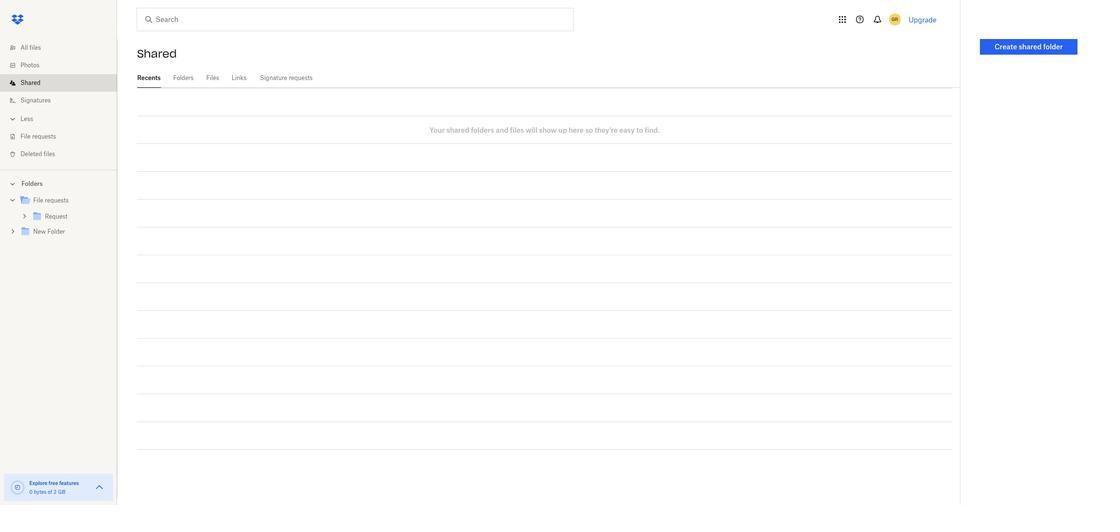 Task type: vqa. For each thing, say whether or not it's contained in the screenshot.
recommended image
no



Task type: locate. For each thing, give the bounding box(es) containing it.
shared up recents link
[[137, 47, 177, 61]]

file down folders button
[[33, 197, 43, 204]]

shared for your
[[447, 126, 470, 134]]

folder
[[47, 228, 65, 235]]

dropbox image
[[8, 10, 27, 29]]

features
[[59, 480, 79, 486]]

1 vertical spatial requests
[[32, 133, 56, 140]]

requests up deleted files
[[32, 133, 56, 140]]

up
[[559, 126, 567, 134]]

they're
[[595, 126, 618, 134]]

files left will
[[510, 126, 524, 134]]

group
[[0, 191, 117, 247]]

links
[[232, 74, 247, 81]]

recents
[[137, 74, 161, 81]]

2 horizontal spatial files
[[510, 126, 524, 134]]

shared
[[1019, 42, 1042, 51], [447, 126, 470, 134]]

requests up request
[[45, 197, 69, 204]]

file requests link up request link
[[20, 194, 109, 207]]

0 vertical spatial file
[[20, 133, 31, 140]]

explore free features 0 bytes of 2 gb
[[29, 480, 79, 495]]

folders left "files"
[[173, 74, 194, 81]]

1 vertical spatial shared
[[20, 79, 41, 86]]

Search in folder "Dropbox" text field
[[156, 14, 553, 25]]

2
[[54, 489, 57, 495]]

new
[[33, 228, 46, 235]]

shared
[[137, 47, 177, 61], [20, 79, 41, 86]]

requests right signature
[[289, 74, 313, 81]]

new folder link
[[20, 225, 109, 239]]

2 vertical spatial files
[[44, 150, 55, 158]]

folders
[[471, 126, 494, 134]]

file requests up request
[[33, 197, 69, 204]]

0 horizontal spatial folders
[[21, 180, 43, 187]]

requests inside tab list
[[289, 74, 313, 81]]

0 vertical spatial file requests link
[[8, 128, 117, 145]]

list containing all files
[[0, 33, 117, 170]]

1 horizontal spatial file
[[33, 197, 43, 204]]

less
[[20, 115, 33, 122]]

file requests
[[20, 133, 56, 140], [33, 197, 69, 204]]

1 horizontal spatial folders
[[173, 74, 194, 81]]

quota usage element
[[10, 480, 25, 495]]

shared down photos
[[20, 79, 41, 86]]

0 horizontal spatial files
[[30, 44, 41, 51]]

1 horizontal spatial files
[[44, 150, 55, 158]]

1 horizontal spatial shared
[[1019, 42, 1042, 51]]

gr
[[892, 16, 899, 22]]

will
[[526, 126, 538, 134]]

free
[[49, 480, 58, 486]]

0 horizontal spatial shared
[[447, 126, 470, 134]]

requests
[[289, 74, 313, 81], [32, 133, 56, 140], [45, 197, 69, 204]]

folders link
[[173, 68, 194, 86]]

upgrade
[[909, 15, 937, 24]]

1 vertical spatial file requests
[[33, 197, 69, 204]]

deleted files link
[[8, 145, 117, 163]]

0 vertical spatial shared
[[137, 47, 177, 61]]

your
[[430, 126, 445, 134]]

deleted files
[[20, 150, 55, 158]]

0 vertical spatial requests
[[289, 74, 313, 81]]

1 vertical spatial file
[[33, 197, 43, 204]]

all
[[20, 44, 28, 51]]

1 vertical spatial file requests link
[[20, 194, 109, 207]]

new folder
[[33, 228, 65, 235]]

folders down deleted
[[21, 180, 43, 187]]

file requests link up deleted files
[[8, 128, 117, 145]]

file
[[20, 133, 31, 140], [33, 197, 43, 204]]

tab list containing recents
[[137, 68, 960, 88]]

files
[[30, 44, 41, 51], [510, 126, 524, 134], [44, 150, 55, 158]]

1 vertical spatial files
[[510, 126, 524, 134]]

folders
[[173, 74, 194, 81], [21, 180, 43, 187]]

shared right your
[[447, 126, 470, 134]]

shared list item
[[0, 74, 117, 92]]

0 horizontal spatial shared
[[20, 79, 41, 86]]

deleted
[[20, 150, 42, 158]]

files right deleted
[[44, 150, 55, 158]]

shared inside button
[[1019, 42, 1042, 51]]

0 vertical spatial file requests
[[20, 133, 56, 140]]

shared left folder
[[1019, 42, 1042, 51]]

to
[[637, 126, 643, 134]]

your shared folders and files will show up here so they're easy to find.
[[430, 126, 660, 134]]

0 vertical spatial shared
[[1019, 42, 1042, 51]]

1 vertical spatial folders
[[21, 180, 43, 187]]

recents link
[[137, 68, 161, 86]]

file down less
[[20, 133, 31, 140]]

0 vertical spatial files
[[30, 44, 41, 51]]

0 horizontal spatial file
[[20, 133, 31, 140]]

signature
[[260, 74, 287, 81]]

create
[[995, 42, 1018, 51]]

file requests up deleted files
[[20, 133, 56, 140]]

files right all in the left of the page
[[30, 44, 41, 51]]

list
[[0, 33, 117, 170]]

tab list
[[137, 68, 960, 88]]

photos
[[20, 61, 40, 69]]

file requests link
[[8, 128, 117, 145], [20, 194, 109, 207]]

files
[[206, 74, 219, 81]]

1 vertical spatial shared
[[447, 126, 470, 134]]

0 vertical spatial folders
[[173, 74, 194, 81]]



Task type: describe. For each thing, give the bounding box(es) containing it.
less image
[[8, 114, 18, 124]]

links link
[[231, 68, 247, 86]]

create shared folder
[[995, 42, 1063, 51]]

shared for create
[[1019, 42, 1042, 51]]

of
[[48, 489, 52, 495]]

shared link
[[8, 74, 117, 92]]

1 horizontal spatial shared
[[137, 47, 177, 61]]

signatures
[[20, 97, 51, 104]]

signatures link
[[8, 92, 117, 109]]

request link
[[31, 210, 109, 224]]

find.
[[645, 126, 660, 134]]

and
[[496, 126, 509, 134]]

here
[[569, 126, 584, 134]]

files for all files
[[30, 44, 41, 51]]

all files link
[[8, 39, 117, 57]]

show
[[539, 126, 557, 134]]

request
[[45, 213, 68, 220]]

2 vertical spatial requests
[[45, 197, 69, 204]]

photos link
[[8, 57, 117, 74]]

create shared folder button
[[980, 39, 1078, 55]]

signature requests link
[[259, 68, 314, 86]]

upgrade link
[[909, 15, 937, 24]]

files link
[[206, 68, 220, 86]]

shared inside list item
[[20, 79, 41, 86]]

gb
[[58, 489, 65, 495]]

folder
[[1044, 42, 1063, 51]]

group containing file requests
[[0, 191, 117, 247]]

folders button
[[0, 176, 117, 191]]

folders inside button
[[21, 180, 43, 187]]

easy
[[620, 126, 635, 134]]

all files
[[20, 44, 41, 51]]

files for deleted files
[[44, 150, 55, 158]]

explore
[[29, 480, 47, 486]]

requests inside list
[[32, 133, 56, 140]]

gr button
[[888, 12, 903, 27]]

folders inside 'link'
[[173, 74, 194, 81]]

0
[[29, 489, 33, 495]]

bytes
[[34, 489, 46, 495]]

so
[[586, 126, 593, 134]]

signature requests
[[260, 74, 313, 81]]



